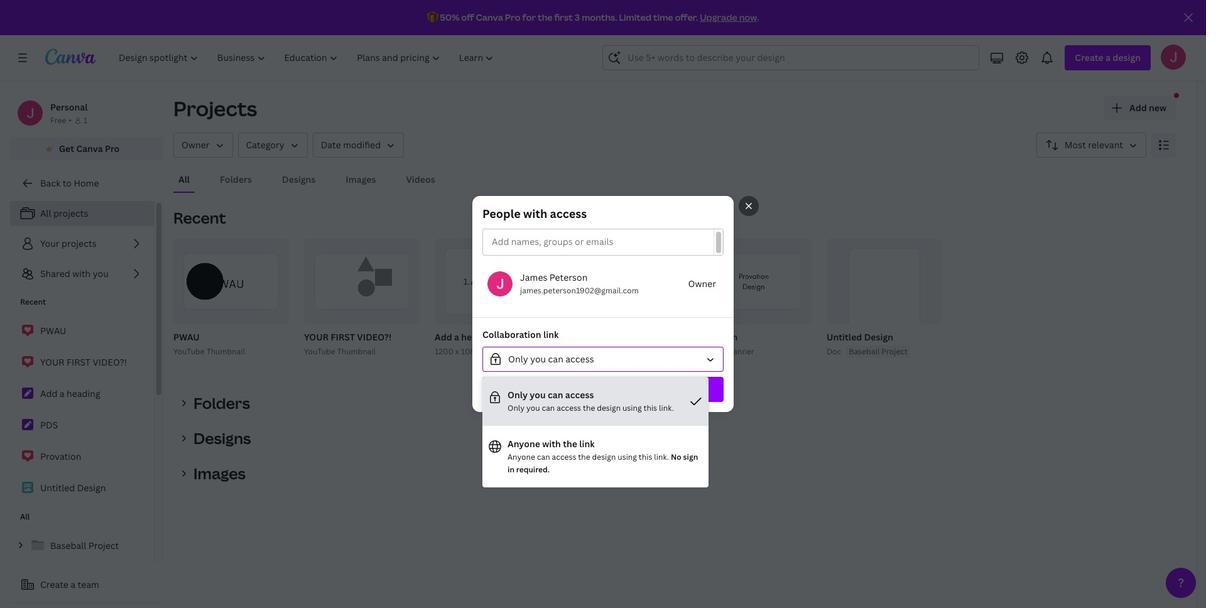 Task type: describe. For each thing, give the bounding box(es) containing it.
videos button
[[401, 168, 440, 192]]

for
[[522, 11, 536, 23]]

untitled design button
[[827, 330, 893, 346]]

video?! for your first video?! youtube thumbnail
[[357, 331, 392, 343]]

a for add a heading
[[60, 388, 64, 400]]

anyone can access the design using this link.
[[508, 452, 671, 462]]

only for only you can access
[[508, 353, 528, 365]]

your first video?! youtube thumbnail
[[304, 331, 392, 357]]

provation button
[[696, 330, 738, 346]]

your projects
[[40, 237, 97, 249]]

first for your first video?!
[[67, 356, 90, 368]]

your
[[40, 237, 59, 249]]

a for create a team
[[71, 579, 75, 591]]

1 horizontal spatial pro
[[505, 11, 521, 23]]

no sign in required.
[[508, 452, 698, 475]]

only you can access only you can access the design using this link.
[[508, 389, 674, 413]]

add a heading
[[40, 388, 100, 400]]

pds link
[[10, 412, 154, 439]]

required.
[[516, 464, 550, 475]]

pds for pds youtube profile picture
[[565, 331, 583, 343]]

only for only you can access only you can access the design using this link.
[[508, 389, 528, 401]]

add a heading link
[[10, 381, 154, 407]]

2 vertical spatial all
[[20, 511, 30, 522]]

banner
[[728, 346, 754, 357]]

using inside anyone with the link option
[[618, 452, 637, 462]]

pwau button
[[173, 330, 200, 346]]

0 vertical spatial canva
[[476, 11, 503, 23]]

1080
[[461, 346, 480, 357]]

untitled inside list
[[40, 482, 75, 494]]

pds button
[[565, 330, 583, 346]]

anyone for anyone with the link
[[508, 438, 540, 450]]

project inside button
[[882, 346, 908, 357]]

projects for your projects
[[62, 237, 97, 249]]

picture
[[623, 346, 649, 357]]

thumbnail inside the pwau youtube thumbnail
[[206, 346, 245, 357]]

youtube inside the pwau youtube thumbnail
[[173, 346, 205, 357]]

peterson
[[550, 271, 588, 283]]

can up anyone with the link
[[542, 403, 555, 413]]

the right for
[[538, 11, 553, 23]]

folders
[[220, 173, 252, 185]]

•
[[69, 115, 72, 126]]

all for all button
[[178, 173, 190, 185]]

provation link
[[10, 444, 154, 470]]

profile
[[598, 346, 621, 357]]

you up anyone with the link
[[527, 403, 540, 413]]

baseball project link
[[10, 533, 154, 559]]

the inside only you can access only you can access the design using this link.
[[583, 403, 595, 413]]

back to home link
[[10, 171, 163, 196]]

0 horizontal spatial design
[[77, 482, 106, 494]]

youtube for pds
[[565, 346, 596, 357]]

get canva pro
[[59, 143, 120, 155]]

designs
[[282, 173, 316, 185]]

james.peterson1902@gmail.com
[[520, 285, 639, 296]]

3
[[575, 11, 580, 23]]

only you can access
[[508, 353, 594, 365]]

using inside only you can access only you can access the design using this link.
[[623, 403, 642, 413]]

add a heading 1200 x 1080 px
[[435, 331, 496, 357]]

pwau for pwau youtube thumbnail
[[173, 331, 200, 343]]

your first video?!
[[40, 356, 127, 368]]

all button
[[173, 168, 195, 192]]

this inside anyone with the link option
[[639, 452, 652, 462]]

get
[[59, 143, 74, 155]]

thumbnail inside your first video?! youtube thumbnail
[[337, 346, 376, 357]]

images button
[[341, 168, 381, 192]]

link. inside only you can access only you can access the design using this link.
[[659, 403, 674, 413]]

baseball project button
[[846, 346, 910, 358]]

can inside button
[[548, 353, 563, 365]]

pwau link
[[10, 318, 154, 344]]

a for add a heading 1200 x 1080 px
[[454, 331, 459, 343]]

pwau for pwau
[[40, 325, 66, 337]]

anyone for anyone can access the design using this link.
[[508, 452, 535, 462]]

folders button
[[215, 168, 257, 192]]

provation for provation
[[40, 450, 81, 462]]

baseball inside button
[[849, 346, 880, 357]]

access inside anyone with the link option
[[552, 452, 576, 462]]

heading for add a heading 1200 x 1080 px
[[461, 331, 496, 343]]

link for copy link
[[608, 383, 623, 395]]

provation youtube banner
[[696, 331, 754, 357]]

you inside button
[[530, 353, 546, 365]]

collaboration
[[483, 329, 541, 341]]

youtube inside your first video?! youtube thumbnail
[[304, 346, 335, 357]]

james peterson james.peterson1902@gmail.com
[[520, 271, 639, 296]]

create a team button
[[10, 572, 163, 597]]

Add names, groups or emails text field
[[488, 234, 617, 251]]

list containing pwau
[[10, 318, 154, 501]]

1 horizontal spatial recent
[[173, 207, 226, 228]]

0 horizontal spatial baseball project
[[50, 540, 119, 552]]

copy link
[[583, 383, 623, 395]]

free •
[[50, 115, 72, 126]]

people
[[483, 206, 521, 221]]

1 vertical spatial untitled design
[[40, 482, 106, 494]]

videos
[[406, 173, 435, 185]]

your projects link
[[10, 231, 154, 256]]

design inside only you can access only you can access the design using this link.
[[597, 403, 621, 413]]

your first video?! link
[[10, 349, 154, 376]]

to
[[63, 177, 72, 189]]

back to home
[[40, 177, 99, 189]]

personal
[[50, 101, 88, 113]]

upgrade
[[700, 11, 737, 23]]

your first video?! button
[[304, 330, 392, 346]]

months.
[[582, 11, 617, 23]]

in
[[508, 464, 515, 475]]

free
[[50, 115, 66, 126]]

🎁 50% off canva pro for the first 3 months. limited time offer. upgrade now .
[[427, 11, 759, 23]]



Task type: locate. For each thing, give the bounding box(es) containing it.
1 horizontal spatial baseball project
[[849, 346, 908, 357]]

0 horizontal spatial a
[[60, 388, 64, 400]]

0 vertical spatial recent
[[173, 207, 226, 228]]

px
[[482, 346, 490, 357]]

anyone up required. at the bottom of the page
[[508, 438, 540, 450]]

the down anyone with the link
[[578, 452, 590, 462]]

a inside list
[[60, 388, 64, 400]]

link.
[[659, 403, 674, 413], [654, 452, 669, 462]]

create a team
[[40, 579, 99, 591]]

link right 'copy'
[[608, 383, 623, 395]]

untitled up doc
[[827, 331, 862, 343]]

add a heading button
[[435, 330, 496, 346]]

1 vertical spatial only
[[508, 389, 528, 401]]

pro inside button
[[105, 143, 120, 155]]

2 vertical spatial a
[[71, 579, 75, 591]]

people with access group
[[472, 196, 734, 412]]

provation down pds 'link'
[[40, 450, 81, 462]]

provation for provation youtube banner
[[696, 331, 738, 343]]

untitled design down provation link
[[40, 482, 106, 494]]

design down provation link
[[77, 482, 106, 494]]

1 vertical spatial a
[[60, 388, 64, 400]]

can inside anyone with the link option
[[537, 452, 550, 462]]

now
[[739, 11, 757, 23]]

list box
[[483, 377, 709, 488]]

heading
[[461, 331, 496, 343], [67, 388, 100, 400]]

1 horizontal spatial first
[[331, 331, 355, 343]]

shared
[[40, 268, 70, 280]]

0 vertical spatial provation
[[696, 331, 738, 343]]

1 vertical spatial this
[[639, 452, 652, 462]]

pds for pds
[[40, 419, 58, 431]]

0 horizontal spatial thumbnail
[[206, 346, 245, 357]]

this
[[644, 403, 657, 413], [639, 452, 652, 462]]

all projects
[[40, 207, 88, 219]]

add up 1200
[[435, 331, 452, 343]]

1 vertical spatial recent
[[20, 297, 46, 307]]

heading down your first video?! link
[[67, 388, 100, 400]]

1 youtube from the left
[[173, 346, 205, 357]]

1 horizontal spatial untitled design
[[827, 331, 893, 343]]

designs button
[[277, 168, 321, 192]]

add for add a heading
[[40, 388, 57, 400]]

access
[[550, 206, 587, 221], [566, 353, 594, 365], [565, 389, 594, 401], [557, 403, 581, 413], [552, 452, 576, 462]]

projects
[[53, 207, 88, 219], [62, 237, 97, 249]]

baseball project up team
[[50, 540, 119, 552]]

0 horizontal spatial video?!
[[93, 356, 127, 368]]

link for collaboration link
[[543, 329, 559, 341]]

video?! for your first video?!
[[93, 356, 127, 368]]

using
[[623, 403, 642, 413], [618, 452, 637, 462]]

projects for all projects
[[53, 207, 88, 219]]

design inside button
[[864, 331, 893, 343]]

pro left for
[[505, 11, 521, 23]]

anyone up in
[[508, 452, 535, 462]]

2 vertical spatial with
[[542, 438, 561, 450]]

link
[[543, 329, 559, 341], [608, 383, 623, 395], [579, 438, 595, 450]]

first
[[554, 11, 573, 23]]

limited
[[619, 11, 652, 23]]

design
[[864, 331, 893, 343], [77, 482, 106, 494]]

youtube down the "pwau" button
[[173, 346, 205, 357]]

with right shared
[[72, 268, 91, 280]]

1 horizontal spatial pds
[[565, 331, 583, 343]]

can down collaboration link
[[548, 353, 563, 365]]

2 youtube from the left
[[696, 346, 726, 357]]

people with access
[[483, 206, 587, 221]]

youtube down pds button
[[565, 346, 596, 357]]

untitled design up baseball project button
[[827, 331, 893, 343]]

only you can access option
[[483, 377, 709, 426]]

canva right get
[[76, 143, 103, 155]]

create
[[40, 579, 68, 591]]

0 horizontal spatial pds
[[40, 419, 58, 431]]

recent
[[173, 207, 226, 228], [20, 297, 46, 307]]

1 horizontal spatial video?!
[[357, 331, 392, 343]]

1 horizontal spatial untitled
[[827, 331, 862, 343]]

1 vertical spatial baseball project
[[50, 540, 119, 552]]

home
[[74, 177, 99, 189]]

0 vertical spatial baseball
[[849, 346, 880, 357]]

this inside only you can access only you can access the design using this link.
[[644, 403, 657, 413]]

a down your first video?! link
[[60, 388, 64, 400]]

None search field
[[603, 45, 980, 70]]

baseball up create a team
[[50, 540, 86, 552]]

all for all projects
[[40, 207, 51, 219]]

youtube for provation
[[696, 346, 726, 357]]

youtube inside pds youtube profile picture
[[565, 346, 596, 357]]

recent down all button
[[173, 207, 226, 228]]

0 horizontal spatial untitled design
[[40, 482, 106, 494]]

1 vertical spatial baseball
[[50, 540, 86, 552]]

pwau inside the pwau youtube thumbnail
[[173, 331, 200, 343]]

provation inside provation youtube banner
[[696, 331, 738, 343]]

1 vertical spatial projects
[[62, 237, 97, 249]]

1 vertical spatial video?!
[[93, 356, 127, 368]]

access inside only you can access button
[[566, 353, 594, 365]]

all
[[178, 173, 190, 185], [40, 207, 51, 219], [20, 511, 30, 522]]

1 horizontal spatial thumbnail
[[337, 346, 376, 357]]

2 horizontal spatial all
[[178, 173, 190, 185]]

shared with you
[[40, 268, 109, 280]]

1 thumbnail from the left
[[206, 346, 245, 357]]

1 youtube from the left
[[565, 346, 596, 357]]

1 vertical spatial untitled
[[40, 482, 75, 494]]

can down anyone with the link
[[537, 452, 550, 462]]

50%
[[440, 11, 460, 23]]

only up anyone with the link
[[508, 403, 525, 413]]

add down your first video?! link
[[40, 388, 57, 400]]

1 vertical spatial with
[[72, 268, 91, 280]]

1 horizontal spatial baseball
[[849, 346, 880, 357]]

the down 'copy'
[[583, 403, 595, 413]]

1 horizontal spatial provation
[[696, 331, 738, 343]]

0 vertical spatial with
[[523, 206, 547, 221]]

using left the no on the bottom right
[[618, 452, 637, 462]]

sign
[[683, 452, 698, 462]]

you
[[93, 268, 109, 280], [530, 353, 546, 365], [530, 389, 546, 401], [527, 403, 540, 413]]

untitled
[[827, 331, 862, 343], [40, 482, 75, 494]]

canva
[[476, 11, 503, 23], [76, 143, 103, 155]]

upgrade now button
[[700, 11, 757, 23]]

link left pds button
[[543, 329, 559, 341]]

copy
[[583, 383, 606, 395]]

list box containing only you can access
[[483, 377, 709, 488]]

projects right your
[[62, 237, 97, 249]]

0 horizontal spatial baseball
[[50, 540, 86, 552]]

link. inside anyone with the link option
[[654, 452, 669, 462]]

0 vertical spatial project
[[882, 346, 908, 357]]

1
[[83, 115, 87, 126]]

first inside your first video?! youtube thumbnail
[[331, 331, 355, 343]]

Only you can access button
[[483, 347, 724, 372]]

anyone with the link option
[[483, 426, 709, 488]]

recent down shared
[[20, 297, 46, 307]]

1 vertical spatial all
[[40, 207, 51, 219]]

0 vertical spatial design
[[597, 403, 621, 413]]

heading inside add a heading 1200 x 1080 px
[[461, 331, 496, 343]]

1 vertical spatial list
[[10, 318, 154, 501]]

0 vertical spatial link
[[543, 329, 559, 341]]

the up the anyone can access the design using this link.
[[563, 438, 577, 450]]

with
[[523, 206, 547, 221], [72, 268, 91, 280], [542, 438, 561, 450]]

untitled design link
[[10, 475, 154, 501]]

1 horizontal spatial canva
[[476, 11, 503, 23]]

0 vertical spatial video?!
[[357, 331, 392, 343]]

pds down "add a heading"
[[40, 419, 58, 431]]

with for the
[[542, 438, 561, 450]]

youtube down your first video?! button
[[304, 346, 335, 357]]

2 horizontal spatial a
[[454, 331, 459, 343]]

0 vertical spatial baseball project
[[849, 346, 908, 357]]

canva inside get canva pro button
[[76, 143, 103, 155]]

design down copy link button
[[597, 403, 621, 413]]

0 vertical spatial this
[[644, 403, 657, 413]]

1 horizontal spatial pwau
[[173, 331, 200, 343]]

canva right off
[[476, 11, 503, 23]]

pds up only you can access
[[565, 331, 583, 343]]

pds inside pds 'link'
[[40, 419, 58, 431]]

untitled down provation link
[[40, 482, 75, 494]]

design inside anyone with the link option
[[592, 452, 616, 462]]

0 horizontal spatial your
[[40, 356, 64, 368]]

1 vertical spatial project
[[88, 540, 119, 552]]

0 horizontal spatial link
[[543, 329, 559, 341]]

your inside your first video?! youtube thumbnail
[[304, 331, 329, 343]]

0 vertical spatial using
[[623, 403, 642, 413]]

with up required. at the bottom of the page
[[542, 438, 561, 450]]

shared with you link
[[10, 261, 154, 286]]

heading for add a heading
[[67, 388, 100, 400]]

with for you
[[72, 268, 91, 280]]

collaboration link
[[483, 329, 559, 341]]

0 horizontal spatial heading
[[67, 388, 100, 400]]

a inside "button"
[[71, 579, 75, 591]]

🎁
[[427, 11, 438, 23]]

project up team
[[88, 540, 119, 552]]

pds inside pds youtube profile picture
[[565, 331, 583, 343]]

baseball project inside button
[[849, 346, 908, 357]]

1 vertical spatial pro
[[105, 143, 120, 155]]

only down only you can access
[[508, 389, 528, 401]]

youtube
[[565, 346, 596, 357], [696, 346, 726, 357]]

list
[[10, 201, 154, 286], [10, 318, 154, 501]]

james
[[520, 271, 547, 283]]

1 vertical spatial anyone
[[508, 452, 535, 462]]

1 vertical spatial link.
[[654, 452, 669, 462]]

you down your projects link
[[93, 268, 109, 280]]

1 horizontal spatial youtube
[[696, 346, 726, 357]]

only inside only you can access button
[[508, 353, 528, 365]]

video?! inside your first video?! youtube thumbnail
[[357, 331, 392, 343]]

team
[[78, 579, 99, 591]]

0 horizontal spatial provation
[[40, 450, 81, 462]]

0 vertical spatial heading
[[461, 331, 496, 343]]

design down anyone with the link
[[592, 452, 616, 462]]

first for your first video?! youtube thumbnail
[[331, 331, 355, 343]]

project
[[882, 346, 908, 357], [88, 540, 119, 552]]

a up x
[[454, 331, 459, 343]]

0 vertical spatial projects
[[53, 207, 88, 219]]

can down only you can access
[[548, 389, 563, 401]]

0 horizontal spatial add
[[40, 388, 57, 400]]

pwau youtube thumbnail
[[173, 331, 245, 357]]

0 vertical spatial a
[[454, 331, 459, 343]]

0 vertical spatial your
[[304, 331, 329, 343]]

2 horizontal spatial link
[[608, 383, 623, 395]]

2 vertical spatial link
[[579, 438, 595, 450]]

1 anyone from the top
[[508, 438, 540, 450]]

x
[[455, 346, 459, 357]]

heading inside list
[[67, 388, 100, 400]]

1 list from the top
[[10, 201, 154, 286]]

no
[[671, 452, 681, 462]]

1 vertical spatial heading
[[67, 388, 100, 400]]

2 list from the top
[[10, 318, 154, 501]]

this down copy link button
[[644, 403, 657, 413]]

anyone
[[508, 438, 540, 450], [508, 452, 535, 462]]

offer.
[[675, 11, 698, 23]]

0 horizontal spatial canva
[[76, 143, 103, 155]]

projects
[[173, 95, 257, 122]]

copy link button
[[483, 377, 724, 402]]

0 horizontal spatial youtube
[[565, 346, 596, 357]]

design up baseball project button
[[864, 331, 893, 343]]

time
[[653, 11, 673, 23]]

get canva pro button
[[10, 137, 163, 161]]

pds
[[565, 331, 583, 343], [40, 419, 58, 431]]

1200
[[435, 346, 454, 357]]

video?!
[[357, 331, 392, 343], [93, 356, 127, 368]]

0 horizontal spatial project
[[88, 540, 119, 552]]

heading up px
[[461, 331, 496, 343]]

list containing all projects
[[10, 201, 154, 286]]

.
[[757, 11, 759, 23]]

1 vertical spatial pds
[[40, 419, 58, 431]]

you down only you can access
[[530, 389, 546, 401]]

0 vertical spatial untitled
[[827, 331, 862, 343]]

0 vertical spatial pro
[[505, 11, 521, 23]]

add
[[435, 331, 452, 343], [40, 388, 57, 400]]

all inside button
[[178, 173, 190, 185]]

back
[[40, 177, 60, 189]]

with inside group
[[523, 206, 547, 221]]

thumbnail
[[206, 346, 245, 357], [337, 346, 376, 357]]

add inside add a heading 1200 x 1080 px
[[435, 331, 452, 343]]

0 horizontal spatial untitled
[[40, 482, 75, 494]]

a left team
[[71, 579, 75, 591]]

project down untitled design button at the right of page
[[882, 346, 908, 357]]

only
[[508, 353, 528, 365], [508, 389, 528, 401], [508, 403, 525, 413]]

1 horizontal spatial a
[[71, 579, 75, 591]]

0 horizontal spatial youtube
[[173, 346, 205, 357]]

off
[[461, 11, 474, 23]]

link inside option
[[579, 438, 595, 450]]

2 thumbnail from the left
[[337, 346, 376, 357]]

1 vertical spatial your
[[40, 356, 64, 368]]

1 horizontal spatial all
[[40, 207, 51, 219]]

your for your first video?! youtube thumbnail
[[304, 331, 329, 343]]

your
[[304, 331, 329, 343], [40, 356, 64, 368]]

link up the anyone can access the design using this link.
[[579, 438, 595, 450]]

this left the no on the bottom right
[[639, 452, 652, 462]]

doc
[[827, 346, 841, 357]]

0 vertical spatial only
[[508, 353, 528, 365]]

1 horizontal spatial heading
[[461, 331, 496, 343]]

all projects link
[[10, 201, 154, 226]]

2 vertical spatial only
[[508, 403, 525, 413]]

images
[[346, 173, 376, 185]]

a inside add a heading 1200 x 1080 px
[[454, 331, 459, 343]]

your for your first video?!
[[40, 356, 64, 368]]

0 horizontal spatial first
[[67, 356, 90, 368]]

1 vertical spatial provation
[[40, 450, 81, 462]]

1 horizontal spatial project
[[882, 346, 908, 357]]

with up the add names, groups or emails text field
[[523, 206, 547, 221]]

0 vertical spatial list
[[10, 201, 154, 286]]

link. up the no on the bottom right
[[659, 403, 674, 413]]

baseball project down untitled design button at the right of page
[[849, 346, 908, 357]]

1 horizontal spatial add
[[435, 331, 452, 343]]

0 horizontal spatial recent
[[20, 297, 46, 307]]

youtube inside provation youtube banner
[[696, 346, 726, 357]]

1 vertical spatial first
[[67, 356, 90, 368]]

link. left the no on the bottom right
[[654, 452, 669, 462]]

only down collaboration link
[[508, 353, 528, 365]]

pds youtube profile picture
[[565, 331, 649, 357]]

0 horizontal spatial all
[[20, 511, 30, 522]]

with inside option
[[542, 438, 561, 450]]

top level navigation element
[[111, 45, 505, 70]]

0 horizontal spatial pro
[[105, 143, 120, 155]]

provation up banner
[[696, 331, 738, 343]]

1 vertical spatial link
[[608, 383, 623, 395]]

0 vertical spatial pds
[[565, 331, 583, 343]]

add for add a heading 1200 x 1080 px
[[435, 331, 452, 343]]

the
[[538, 11, 553, 23], [583, 403, 595, 413], [563, 438, 577, 450], [578, 452, 590, 462]]

anyone with the link
[[508, 438, 595, 450]]

with for access
[[523, 206, 547, 221]]

0 vertical spatial untitled design
[[827, 331, 893, 343]]

0 vertical spatial add
[[435, 331, 452, 343]]

baseball down untitled design button at the right of page
[[849, 346, 880, 357]]

can
[[548, 353, 563, 365], [548, 389, 563, 401], [542, 403, 555, 413], [537, 452, 550, 462]]

projects down back to home in the left of the page
[[53, 207, 88, 219]]

1 horizontal spatial link
[[579, 438, 595, 450]]

owner
[[688, 278, 716, 290]]

pro
[[505, 11, 521, 23], [105, 143, 120, 155]]

youtube down "provation" button
[[696, 346, 726, 357]]

2 anyone from the top
[[508, 452, 535, 462]]

2 youtube from the left
[[304, 346, 335, 357]]

1 vertical spatial add
[[40, 388, 57, 400]]

using down copy link button
[[623, 403, 642, 413]]

a
[[454, 331, 459, 343], [60, 388, 64, 400], [71, 579, 75, 591]]

you down collaboration link
[[530, 353, 546, 365]]

untitled inside button
[[827, 331, 862, 343]]

0 vertical spatial design
[[864, 331, 893, 343]]

0 vertical spatial first
[[331, 331, 355, 343]]

link inside button
[[608, 383, 623, 395]]

1 vertical spatial design
[[592, 452, 616, 462]]

pro up back to home link
[[105, 143, 120, 155]]

1 vertical spatial using
[[618, 452, 637, 462]]



Task type: vqa. For each thing, say whether or not it's contained in the screenshot.
left PWAU
yes



